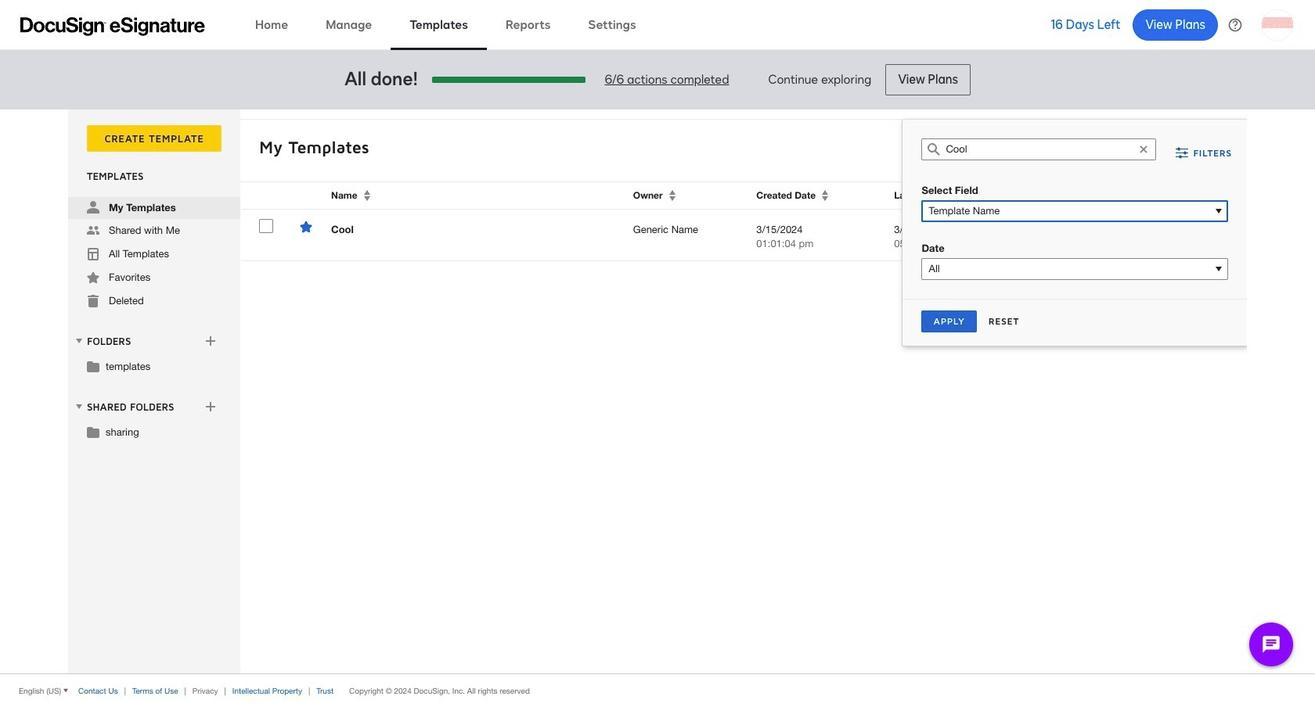 Task type: vqa. For each thing, say whether or not it's contained in the screenshot.
the "DocuSign eSignature" image
yes



Task type: describe. For each thing, give the bounding box(es) containing it.
view folders image
[[73, 335, 85, 347]]

user image
[[87, 201, 99, 214]]

folder image
[[87, 360, 99, 373]]

secondary navigation region
[[68, 110, 1251, 674]]

trash image
[[87, 295, 99, 308]]

your uploaded profile image image
[[1262, 9, 1293, 40]]



Task type: locate. For each thing, give the bounding box(es) containing it.
Search My Templates text field
[[946, 139, 1132, 160]]

folder image
[[87, 426, 99, 438]]

more info region
[[0, 674, 1315, 708]]

star filled image
[[87, 272, 99, 284]]

remove cool from favorites image
[[300, 221, 312, 233]]

shared image
[[87, 225, 99, 237]]

view shared folders image
[[73, 401, 85, 413]]

docusign esignature image
[[20, 17, 205, 36]]

templates image
[[87, 248, 99, 261]]



